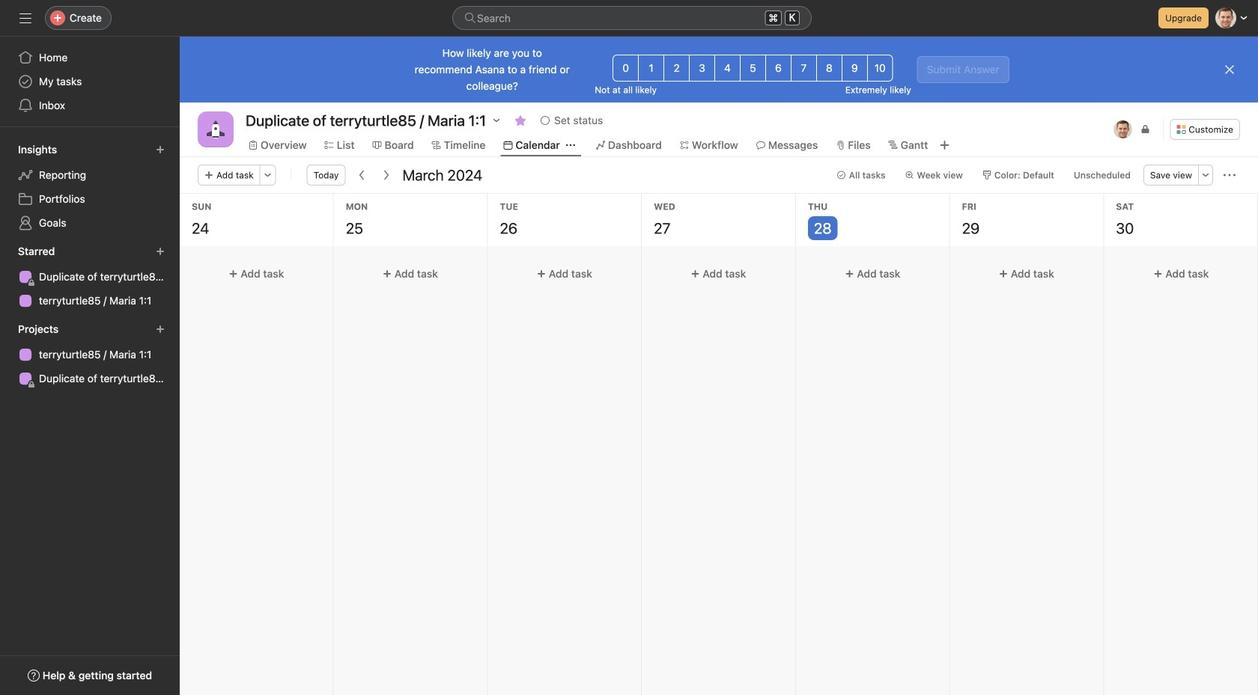 Task type: vqa. For each thing, say whether or not it's contained in the screenshot.
More section actions image for 1st Add task image from left
no



Task type: describe. For each thing, give the bounding box(es) containing it.
projects element
[[0, 316, 180, 394]]

next week image
[[380, 169, 392, 181]]

previous week image
[[356, 169, 368, 181]]

add tab image
[[939, 139, 951, 151]]

more options image
[[1202, 171, 1211, 180]]

global element
[[0, 37, 180, 127]]

new project or portfolio image
[[156, 325, 165, 334]]

dismiss image
[[1224, 64, 1236, 76]]

Search tasks, projects, and more text field
[[452, 6, 812, 30]]

hide sidebar image
[[19, 12, 31, 24]]

starred element
[[0, 238, 180, 316]]

1 horizontal spatial more actions image
[[1224, 169, 1236, 181]]

remove from starred image
[[515, 115, 527, 127]]



Task type: locate. For each thing, give the bounding box(es) containing it.
insights element
[[0, 136, 180, 238]]

rocket image
[[207, 121, 225, 139]]

option group
[[613, 55, 894, 82]]

None radio
[[664, 55, 690, 82], [689, 55, 715, 82], [715, 55, 741, 82], [791, 55, 817, 82], [867, 55, 894, 82], [664, 55, 690, 82], [689, 55, 715, 82], [715, 55, 741, 82], [791, 55, 817, 82], [867, 55, 894, 82]]

more actions image
[[1224, 169, 1236, 181], [263, 171, 272, 180]]

0 horizontal spatial more actions image
[[263, 171, 272, 180]]

add items to starred image
[[156, 247, 165, 256]]

None field
[[452, 6, 812, 30]]

new insights image
[[156, 145, 165, 154]]

None radio
[[613, 55, 639, 82], [638, 55, 665, 82], [740, 55, 766, 82], [766, 55, 792, 82], [816, 55, 843, 82], [842, 55, 868, 82], [613, 55, 639, 82], [638, 55, 665, 82], [740, 55, 766, 82], [766, 55, 792, 82], [816, 55, 843, 82], [842, 55, 868, 82]]



